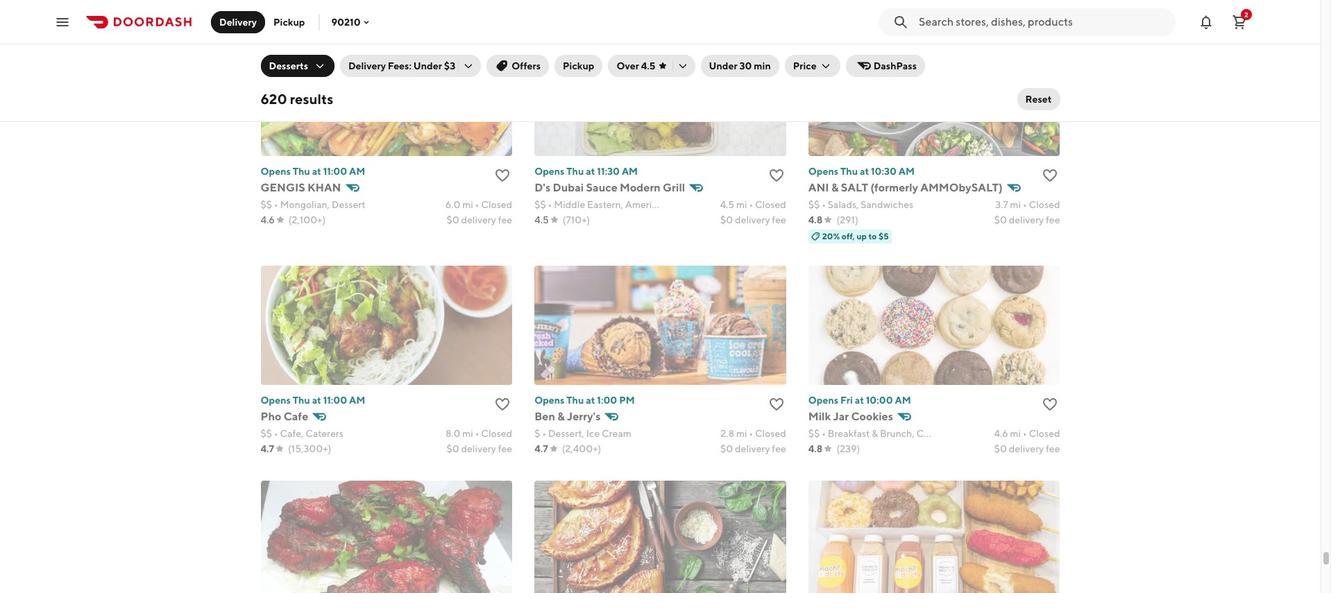 Task type: vqa. For each thing, say whether or not it's contained in the screenshot.


Task type: locate. For each thing, give the bounding box(es) containing it.
at
[[312, 166, 321, 177], [586, 166, 595, 177], [860, 166, 869, 177], [312, 395, 321, 406], [586, 395, 595, 406], [855, 395, 864, 406]]

fee for pho cafe
[[498, 443, 512, 455]]

under left $3
[[414, 60, 442, 72]]

thu up gengis khan
[[293, 166, 310, 177]]

0 horizontal spatial under
[[414, 60, 442, 72]]

khan
[[308, 181, 341, 194]]

1 vertical spatial pickup
[[563, 60, 595, 72]]

under 30 min button
[[701, 55, 780, 77]]

click to add this store to your saved list image
[[494, 167, 511, 184], [768, 167, 785, 184], [1042, 167, 1059, 184]]

$​0 down 2.8
[[721, 443, 733, 455]]

$​0 down 6.0
[[447, 214, 459, 225]]

delivery down 6.0 mi • closed
[[461, 214, 496, 225]]

8.0
[[446, 428, 461, 439]]

& down cookies
[[872, 428, 878, 439]]

4.8 up 20%
[[809, 214, 823, 225]]

fee for d's dubai sauce modern grill
[[772, 214, 786, 225]]

4.7 down $
[[535, 443, 548, 455]]

fee down 3.7 mi • closed
[[1046, 214, 1060, 225]]

$​0 delivery fee down 4.6 mi • closed
[[995, 443, 1060, 455]]

open menu image
[[54, 14, 71, 30]]

$$ • salads, sandwiches
[[809, 199, 914, 210]]

$$ down "d's"
[[535, 199, 546, 210]]

thu up salt
[[841, 166, 858, 177]]

2 11:00 from the top
[[323, 395, 347, 406]]

0 horizontal spatial 4.7
[[261, 443, 274, 455]]

3 click to add this store to your saved list image from the left
[[1042, 396, 1059, 413]]

coffee
[[917, 428, 947, 439]]

click to add this store to your saved list image
[[494, 396, 511, 413], [768, 396, 785, 413], [1042, 396, 1059, 413]]

$​0 delivery fee down 4.5 mi • closed
[[721, 214, 786, 225]]

fee down 4.5 mi • closed
[[772, 214, 786, 225]]

2 horizontal spatial click to add this store to your saved list image
[[1042, 396, 1059, 413]]

2 horizontal spatial &
[[872, 428, 878, 439]]

(formerly
[[871, 181, 919, 194]]

0 horizontal spatial 4.6
[[261, 214, 275, 225]]

0 horizontal spatial 4.5
[[535, 214, 549, 225]]

under
[[414, 60, 442, 72], [709, 60, 738, 72]]

delivery down 4.6 mi • closed
[[1009, 443, 1044, 455]]

$​0 down 4.5 mi • closed
[[721, 214, 733, 225]]

0 vertical spatial opens thu at 11:00 am
[[261, 166, 365, 177]]

under inside button
[[709, 60, 738, 72]]

0 horizontal spatial pickup
[[274, 16, 305, 27]]

$​0 delivery fee down 3.7 mi • closed
[[995, 214, 1060, 225]]

fri
[[841, 395, 853, 406]]

30
[[740, 60, 752, 72]]

opens thu at 11:00 am up cafe
[[261, 395, 365, 406]]

min
[[754, 60, 771, 72]]

0 vertical spatial 4.8
[[809, 214, 823, 225]]

closed for ani & salt (formerly ammobysalt)
[[1029, 199, 1060, 210]]

delivery for ani & salt (formerly ammobysalt)
[[1009, 214, 1044, 225]]

at for ani
[[860, 166, 869, 177]]

delivery for delivery fees: under $3
[[348, 60, 386, 72]]

dashpass
[[874, 60, 917, 72]]

closed for pho cafe
[[481, 428, 512, 439]]

$$ down "pho"
[[261, 428, 272, 439]]

mi for ben & jerry's
[[737, 428, 747, 439]]

& right ani
[[832, 181, 839, 194]]

1 11:00 from the top
[[323, 166, 347, 177]]

2 horizontal spatial 4.5
[[720, 199, 735, 210]]

1 vertical spatial 4.6
[[995, 428, 1009, 439]]

4.6 for 4.6 mi • closed
[[995, 428, 1009, 439]]

$$ for ani
[[809, 199, 820, 210]]

salads,
[[828, 199, 859, 210]]

1 horizontal spatial &
[[832, 181, 839, 194]]

am for cafe
[[349, 395, 365, 406]]

delivery down 8.0 mi • closed
[[461, 443, 496, 455]]

mi for d's dubai sauce modern grill
[[737, 199, 747, 210]]

pickup button up desserts
[[265, 11, 313, 33]]

opens up ani
[[809, 166, 839, 177]]

salt
[[841, 181, 868, 194]]

delivery down 2.8 mi • closed on the right
[[735, 443, 770, 455]]

8.0 mi • closed
[[446, 428, 512, 439]]

opens thu at 11:00 am
[[261, 166, 365, 177], [261, 395, 365, 406]]

$​0 down the 3.7 on the right top of page
[[995, 214, 1007, 225]]

0 vertical spatial delivery
[[219, 16, 257, 27]]

at left 1:00
[[586, 395, 595, 406]]

1 under from the left
[[414, 60, 442, 72]]

click to add this store to your saved list image up 6.0 mi • closed
[[494, 167, 511, 184]]

under left 30 at the right of page
[[709, 60, 738, 72]]

opens thu at 11:30 am
[[535, 166, 638, 177]]

$$ for gengis
[[261, 199, 272, 210]]

fee down 2.8 mi • closed on the right
[[772, 443, 786, 455]]

mi for gengis khan
[[463, 199, 473, 210]]

opens thu at 10:30 am
[[809, 166, 915, 177]]

4.7 for ben & jerry's
[[535, 443, 548, 455]]

opens thu at 11:00 am up khan
[[261, 166, 365, 177]]

desserts
[[269, 60, 308, 72]]

thu
[[293, 166, 310, 177], [567, 166, 584, 177], [841, 166, 858, 177], [293, 395, 310, 406], [567, 395, 584, 406]]

at for milk
[[855, 395, 864, 406]]

am for khan
[[349, 166, 365, 177]]

pickup
[[274, 16, 305, 27], [563, 60, 595, 72]]

2 4.8 from the top
[[809, 443, 823, 455]]

4.6 for 4.6
[[261, 214, 275, 225]]

0 horizontal spatial pickup button
[[265, 11, 313, 33]]

mi
[[463, 199, 473, 210], [737, 199, 747, 210], [1011, 199, 1021, 210], [463, 428, 473, 439], [737, 428, 747, 439], [1011, 428, 1021, 439]]

1 horizontal spatial 4.7
[[535, 443, 548, 455]]

$$ for milk
[[809, 428, 820, 439]]

thu up cafe
[[293, 395, 310, 406]]

mi for ani & salt (formerly ammobysalt)
[[1011, 199, 1021, 210]]

4.7 for pho cafe
[[261, 443, 274, 455]]

11:00 up khan
[[323, 166, 347, 177]]

1 horizontal spatial click to add this store to your saved list image
[[768, 167, 785, 184]]

&
[[832, 181, 839, 194], [558, 410, 565, 423], [872, 428, 878, 439]]

1 horizontal spatial 4.6
[[995, 428, 1009, 439]]

1 horizontal spatial 4.5
[[641, 60, 656, 72]]

$$ for d's
[[535, 199, 546, 210]]

thu up ben & jerry's
[[567, 395, 584, 406]]

click to add this store to your saved list image for salt
[[1042, 167, 1059, 184]]

at right fri
[[855, 395, 864, 406]]

20%
[[823, 231, 840, 241]]

at up caterers
[[312, 395, 321, 406]]

brunch,
[[880, 428, 915, 439]]

4.7 down "pho"
[[261, 443, 274, 455]]

4.5
[[641, 60, 656, 72], [720, 199, 735, 210], [535, 214, 549, 225]]

click to add this store to your saved list image up 4.5 mi • closed
[[768, 167, 785, 184]]

2 4.7 from the left
[[535, 443, 548, 455]]

2.8
[[721, 428, 735, 439]]

fees:
[[388, 60, 412, 72]]

0 vertical spatial &
[[832, 181, 839, 194]]

$​0 delivery fee for milk jar cookies
[[995, 443, 1060, 455]]

ben
[[535, 410, 555, 423]]

at for pho
[[312, 395, 321, 406]]

at up khan
[[312, 166, 321, 177]]

1 vertical spatial opens thu at 11:00 am
[[261, 395, 365, 406]]

1 horizontal spatial pickup button
[[555, 55, 603, 77]]

opens up gengis
[[261, 166, 291, 177]]

$3
[[444, 60, 456, 72]]

click to add this store to your saved list image up 2.8 mi • closed on the right
[[768, 396, 785, 413]]

0 vertical spatial pickup button
[[265, 11, 313, 33]]

2 horizontal spatial click to add this store to your saved list image
[[1042, 167, 1059, 184]]

0 horizontal spatial click to add this store to your saved list image
[[494, 396, 511, 413]]

delivery
[[461, 214, 496, 225], [735, 214, 770, 225], [1009, 214, 1044, 225], [461, 443, 496, 455], [735, 443, 770, 455], [1009, 443, 1044, 455]]

$​0 delivery fee for ani & salt (formerly ammobysalt)
[[995, 214, 1060, 225]]

$​0 delivery fee down 8.0 mi • closed
[[447, 443, 512, 455]]

4.8 down 'milk'
[[809, 443, 823, 455]]

$​0 delivery fee down 2.8 mi • closed on the right
[[721, 443, 786, 455]]

pickup left over
[[563, 60, 595, 72]]

closed for gengis khan
[[481, 199, 512, 210]]

4.8 for milk jar cookies
[[809, 443, 823, 455]]

click to add this store to your saved list image up 8.0 mi • closed
[[494, 396, 511, 413]]

(291)
[[837, 214, 859, 225]]

pickup up desserts
[[274, 16, 305, 27]]

pickup button left over
[[555, 55, 603, 77]]

11:00 for gengis khan
[[323, 166, 347, 177]]

•
[[274, 199, 278, 210], [475, 199, 479, 210], [548, 199, 552, 210], [749, 199, 753, 210], [822, 199, 826, 210], [1023, 199, 1027, 210], [274, 428, 278, 439], [475, 428, 479, 439], [542, 428, 546, 439], [749, 428, 753, 439], [822, 428, 826, 439], [1023, 428, 1027, 439]]

dessert
[[332, 199, 366, 210]]

mongolian,
[[280, 199, 330, 210]]

4.5 for 4.5
[[535, 214, 549, 225]]

thu for gengis
[[293, 166, 310, 177]]

cafe
[[284, 410, 308, 423]]

1 vertical spatial 4.5
[[720, 199, 735, 210]]

d's dubai sauce modern grill
[[535, 181, 685, 194]]

4.7
[[261, 443, 274, 455], [535, 443, 548, 455]]

at left 11:30
[[586, 166, 595, 177]]

0 horizontal spatial click to add this store to your saved list image
[[494, 167, 511, 184]]

opens for milk
[[809, 395, 839, 406]]

$​0 delivery fee
[[447, 214, 512, 225], [721, 214, 786, 225], [995, 214, 1060, 225], [447, 443, 512, 455], [721, 443, 786, 455], [995, 443, 1060, 455]]

$$ down ani
[[809, 199, 820, 210]]

thu up dubai
[[567, 166, 584, 177]]

$​0 delivery fee down 6.0 mi • closed
[[447, 214, 512, 225]]

opens up "d's"
[[535, 166, 565, 177]]

1 vertical spatial 11:00
[[323, 395, 347, 406]]

milk
[[809, 410, 831, 423]]

0 vertical spatial 4.6
[[261, 214, 275, 225]]

delivery down 3.7 mi • closed
[[1009, 214, 1044, 225]]

1 4.8 from the top
[[809, 214, 823, 225]]

pm
[[619, 395, 635, 406]]

over 4.5 button
[[608, 55, 695, 77]]

cafe,
[[280, 428, 304, 439]]

opens up ben
[[535, 395, 565, 406]]

delivery down 4.5 mi • closed
[[735, 214, 770, 225]]

opens up 'milk'
[[809, 395, 839, 406]]

d's
[[535, 181, 551, 194]]

& right ben
[[558, 410, 565, 423]]

dessert,
[[548, 428, 585, 439]]

$​0 down 8.0
[[447, 443, 459, 455]]

am
[[349, 166, 365, 177], [622, 166, 638, 177], [899, 166, 915, 177], [349, 395, 365, 406], [895, 395, 911, 406]]

0 horizontal spatial delivery
[[219, 16, 257, 27]]

off,
[[842, 231, 855, 241]]

1 vertical spatial &
[[558, 410, 565, 423]]

2 under from the left
[[709, 60, 738, 72]]

2 click to add this store to your saved list image from the left
[[768, 167, 785, 184]]

3 click to add this store to your saved list image from the left
[[1042, 167, 1059, 184]]

2 button
[[1226, 8, 1254, 36]]

11:00 up caterers
[[323, 395, 347, 406]]

click to add this store to your saved list image up 3.7 mi • closed
[[1042, 167, 1059, 184]]

4.6
[[261, 214, 275, 225], [995, 428, 1009, 439]]

$$ down gengis
[[261, 199, 272, 210]]

delivery for pho cafe
[[461, 443, 496, 455]]

(2,100+)
[[289, 214, 326, 225]]

opens
[[261, 166, 291, 177], [535, 166, 565, 177], [809, 166, 839, 177], [261, 395, 291, 406], [535, 395, 565, 406], [809, 395, 839, 406]]

closed for d's dubai sauce modern grill
[[755, 199, 786, 210]]

opens for ani
[[809, 166, 839, 177]]

$$ • cafe, caterers
[[261, 428, 344, 439]]

11:00 for pho cafe
[[323, 395, 347, 406]]

closed
[[481, 199, 512, 210], [755, 199, 786, 210], [1029, 199, 1060, 210], [481, 428, 512, 439], [755, 428, 786, 439], [1029, 428, 1060, 439]]

opens fri at 10:00 am
[[809, 395, 911, 406]]

0 horizontal spatial &
[[558, 410, 565, 423]]

click to add this store to your saved list image up 4.6 mi • closed
[[1042, 396, 1059, 413]]

1 opens thu at 11:00 am from the top
[[261, 166, 365, 177]]

2 vertical spatial 4.5
[[535, 214, 549, 225]]

1 horizontal spatial delivery
[[348, 60, 386, 72]]

4.6 mi • closed
[[995, 428, 1060, 439]]

1 4.7 from the left
[[261, 443, 274, 455]]

thu for ben
[[567, 395, 584, 406]]

2 click to add this store to your saved list image from the left
[[768, 396, 785, 413]]

1 horizontal spatial click to add this store to your saved list image
[[768, 396, 785, 413]]

1 vertical spatial 4.8
[[809, 443, 823, 455]]

delivery
[[219, 16, 257, 27], [348, 60, 386, 72]]

opens thu at 11:00 am for khan
[[261, 166, 365, 177]]

delivery inside button
[[219, 16, 257, 27]]

4.8
[[809, 214, 823, 225], [809, 443, 823, 455]]

$​0 down 4.6 mi • closed
[[995, 443, 1007, 455]]

11:30
[[597, 166, 620, 177]]

$​0 for ben & jerry's
[[721, 443, 733, 455]]

2 opens thu at 11:00 am from the top
[[261, 395, 365, 406]]

11:00
[[323, 166, 347, 177], [323, 395, 347, 406]]

1 horizontal spatial under
[[709, 60, 738, 72]]

fee down 4.6 mi • closed
[[1046, 443, 1060, 455]]

0 vertical spatial 4.5
[[641, 60, 656, 72]]

opens up "pho"
[[261, 395, 291, 406]]

at for ben
[[586, 395, 595, 406]]

0 vertical spatial 11:00
[[323, 166, 347, 177]]

at up salt
[[860, 166, 869, 177]]

1 vertical spatial delivery
[[348, 60, 386, 72]]

fee down 8.0 mi • closed
[[498, 443, 512, 455]]

fee down 6.0 mi • closed
[[498, 214, 512, 225]]

$$ down 'milk'
[[809, 428, 820, 439]]



Task type: describe. For each thing, give the bounding box(es) containing it.
am for &
[[899, 166, 915, 177]]

american
[[625, 199, 668, 210]]

dubai
[[553, 181, 584, 194]]

2
[[1245, 10, 1249, 18]]

caterers
[[306, 428, 344, 439]]

click to add this store to your saved list image for sauce
[[768, 167, 785, 184]]

620 results
[[261, 91, 333, 107]]

over 4.5
[[617, 60, 656, 72]]

opens for ben
[[535, 395, 565, 406]]

thu for pho
[[293, 395, 310, 406]]

results
[[290, 91, 333, 107]]

$
[[535, 428, 540, 439]]

2.8 mi • closed
[[721, 428, 786, 439]]

opens for d's
[[535, 166, 565, 177]]

$$ for pho
[[261, 428, 272, 439]]

& for ben
[[558, 410, 565, 423]]

jerry's
[[567, 410, 601, 423]]

$ • dessert, ice cream
[[535, 428, 632, 439]]

fee for milk jar cookies
[[1046, 443, 1060, 455]]

offers button
[[487, 55, 549, 77]]

price button
[[785, 55, 841, 77]]

$​0 for gengis khan
[[447, 214, 459, 225]]

$​0 for milk jar cookies
[[995, 443, 1007, 455]]

milk jar cookies
[[809, 410, 894, 423]]

price
[[793, 60, 817, 72]]

$​0 delivery fee for gengis khan
[[447, 214, 512, 225]]

90210 button
[[331, 16, 372, 27]]

up
[[857, 231, 867, 241]]

620
[[261, 91, 287, 107]]

closed for ben & jerry's
[[755, 428, 786, 439]]

1 horizontal spatial pickup
[[563, 60, 595, 72]]

ammobysalt)
[[921, 181, 1003, 194]]

0 vertical spatial pickup
[[274, 16, 305, 27]]

20% off, up to $5
[[823, 231, 889, 241]]

thu for ani
[[841, 166, 858, 177]]

1:00
[[597, 395, 617, 406]]

delivery for d's dubai sauce modern grill
[[735, 214, 770, 225]]

notification bell image
[[1198, 14, 1215, 30]]

under 30 min
[[709, 60, 771, 72]]

sauce
[[586, 181, 618, 194]]

(710+)
[[563, 214, 590, 225]]

cookies
[[852, 410, 894, 423]]

1 click to add this store to your saved list image from the left
[[494, 167, 511, 184]]

$​0 for ani & salt (formerly ammobysalt)
[[995, 214, 1007, 225]]

click to add this store to your saved list image for jerry's
[[768, 396, 785, 413]]

closed for milk jar cookies
[[1029, 428, 1060, 439]]

mi for pho cafe
[[463, 428, 473, 439]]

gengis
[[261, 181, 305, 194]]

desserts button
[[261, 55, 335, 77]]

dashpass button
[[846, 55, 925, 77]]

breakfast
[[828, 428, 870, 439]]

pho
[[261, 410, 281, 423]]

4.8 for ani & salt (formerly ammobysalt)
[[809, 214, 823, 225]]

ani & salt (formerly ammobysalt)
[[809, 181, 1003, 194]]

to
[[869, 231, 877, 241]]

$$ • middle eastern, american
[[535, 199, 668, 210]]

delivery for milk jar cookies
[[1009, 443, 1044, 455]]

(15,300+)
[[288, 443, 331, 455]]

10:00
[[866, 395, 893, 406]]

thu for d's
[[567, 166, 584, 177]]

(239)
[[837, 443, 860, 455]]

reset button
[[1017, 88, 1061, 110]]

2 vertical spatial &
[[872, 428, 878, 439]]

$​0 delivery fee for d's dubai sauce modern grill
[[721, 214, 786, 225]]

sandwiches
[[861, 199, 914, 210]]

$​0 delivery fee for ben & jerry's
[[721, 443, 786, 455]]

at for gengis
[[312, 166, 321, 177]]

jar
[[833, 410, 849, 423]]

90210
[[331, 16, 361, 27]]

3.7 mi • closed
[[996, 199, 1060, 210]]

4.5 inside button
[[641, 60, 656, 72]]

1 click to add this store to your saved list image from the left
[[494, 396, 511, 413]]

at for d's
[[586, 166, 595, 177]]

opens for pho
[[261, 395, 291, 406]]

am for dubai
[[622, 166, 638, 177]]

opens thu at 1:00 pm
[[535, 395, 635, 406]]

1 vertical spatial pickup button
[[555, 55, 603, 77]]

opens thu at 11:00 am for cafe
[[261, 395, 365, 406]]

middle
[[554, 199, 585, 210]]

eastern,
[[587, 199, 623, 210]]

$$ • mongolian, dessert
[[261, 199, 366, 210]]

mi for milk jar cookies
[[1011, 428, 1021, 439]]

$$ • breakfast & brunch, coffee
[[809, 428, 947, 439]]

4.5 for 4.5 mi • closed
[[720, 199, 735, 210]]

over
[[617, 60, 639, 72]]

delivery for delivery
[[219, 16, 257, 27]]

offers
[[512, 60, 541, 72]]

3 items, open order cart image
[[1232, 14, 1248, 30]]

pho cafe
[[261, 410, 308, 423]]

& for ani
[[832, 181, 839, 194]]

$​0 delivery fee for pho cafe
[[447, 443, 512, 455]]

delivery for ben & jerry's
[[735, 443, 770, 455]]

opens for gengis
[[261, 166, 291, 177]]

delivery for gengis khan
[[461, 214, 496, 225]]

cream
[[602, 428, 632, 439]]

fee for ben & jerry's
[[772, 443, 786, 455]]

reset
[[1026, 94, 1052, 105]]

Store search: begin typing to search for stores available on DoorDash text field
[[919, 14, 1168, 30]]

$5
[[879, 231, 889, 241]]

$​0 for pho cafe
[[447, 443, 459, 455]]

4.5 mi • closed
[[720, 199, 786, 210]]

3.7
[[996, 199, 1009, 210]]

6.0 mi • closed
[[446, 199, 512, 210]]

6.0
[[446, 199, 461, 210]]

(2,400+)
[[562, 443, 601, 455]]

modern
[[620, 181, 661, 194]]

fee for gengis khan
[[498, 214, 512, 225]]

gengis khan
[[261, 181, 341, 194]]

ice
[[586, 428, 600, 439]]

grill
[[663, 181, 685, 194]]

am for jar
[[895, 395, 911, 406]]

fee for ani & salt (formerly ammobysalt)
[[1046, 214, 1060, 225]]

delivery button
[[211, 11, 265, 33]]

10:30
[[871, 166, 897, 177]]

click to add this store to your saved list image for cookies
[[1042, 396, 1059, 413]]

$​0 for d's dubai sauce modern grill
[[721, 214, 733, 225]]

delivery fees: under $3
[[348, 60, 456, 72]]



